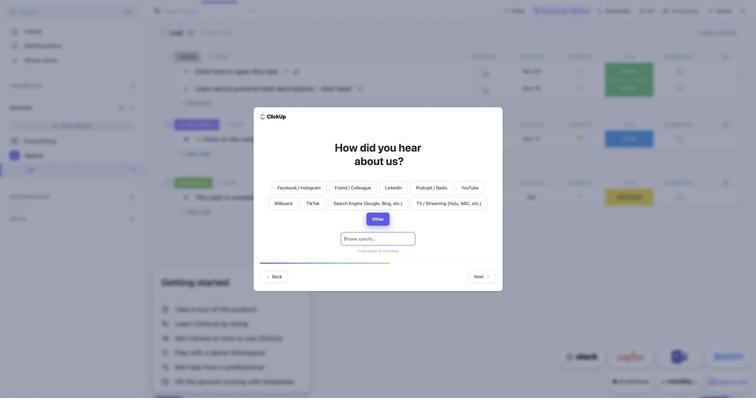 Task type: locate. For each thing, give the bounding box(es) containing it.
/ for friend
[[349, 186, 350, 191]]

facebook / instagram
[[278, 186, 321, 191]]

/ for facebook
[[298, 186, 299, 191]]

tiktok
[[307, 201, 320, 206]]

radio
[[436, 186, 448, 191]]

streaming
[[426, 201, 447, 206]]

/ left radio
[[434, 186, 435, 191]]

next
[[474, 275, 484, 280]]

0 horizontal spatial etc.)
[[393, 201, 403, 206]]

(hulu,
[[448, 201, 460, 206]]

Please specify... field
[[341, 233, 415, 246]]

search engine (google, bing, etc.)
[[334, 201, 403, 206]]

you
[[378, 141, 397, 154]]

enter
[[369, 249, 378, 254]]

etc.) right bing,
[[393, 201, 403, 206]]

podcast
[[416, 186, 433, 191]]

/ right tv
[[424, 201, 425, 206]]

podcast / radio
[[416, 186, 448, 191]]

how did you hear about us?
[[335, 141, 421, 168]]

etc.) right nbc,
[[472, 201, 482, 206]]

back button
[[260, 271, 288, 284]]

us?
[[386, 155, 404, 168]]

/ right facebook
[[298, 186, 299, 191]]

/ inside button
[[349, 186, 350, 191]]

/ inside button
[[434, 186, 435, 191]]

linkedin
[[385, 186, 402, 191]]

etc.)
[[393, 201, 403, 206], [472, 201, 482, 206]]

/
[[298, 186, 299, 191], [349, 186, 350, 191], [434, 186, 435, 191], [424, 201, 425, 206]]

/ right friend
[[349, 186, 350, 191]]

facebook / instagram button
[[272, 182, 327, 195]]

colleague
[[351, 186, 371, 191]]

1 horizontal spatial etc.)
[[472, 201, 482, 206]]

(google,
[[364, 201, 381, 206]]



Task type: describe. For each thing, give the bounding box(es) containing it.
search
[[334, 201, 348, 206]]

billboard
[[275, 201, 293, 206]]

facebook
[[278, 186, 297, 191]]

podcast / radio button
[[411, 182, 453, 195]]

clickup logo image
[[260, 114, 286, 120]]

tv
[[417, 201, 422, 206]]

/ for tv
[[424, 201, 425, 206]]

friend
[[335, 186, 348, 191]]

instagram
[[301, 186, 321, 191]]

about
[[355, 155, 384, 168]]

press enter to continue
[[358, 249, 399, 254]]

2 etc.) from the left
[[472, 201, 482, 206]]

1 etc.) from the left
[[393, 201, 403, 206]]

back
[[272, 275, 282, 280]]

/ for podcast
[[434, 186, 435, 191]]

continue
[[383, 249, 399, 254]]

did
[[360, 141, 376, 154]]

tiktok button
[[301, 197, 325, 210]]

tv / streaming (hulu, nbc, etc.) button
[[411, 197, 487, 210]]

youtube
[[462, 186, 479, 191]]

next button
[[469, 271, 496, 284]]

press
[[358, 249, 368, 254]]

nbc,
[[461, 201, 471, 206]]

friend / colleague
[[335, 186, 371, 191]]

hear
[[399, 141, 421, 154]]

how
[[335, 141, 358, 154]]

friend / colleague button
[[329, 182, 377, 195]]

billboard button
[[269, 197, 298, 210]]

other button
[[367, 213, 390, 226]]

to
[[379, 249, 382, 254]]

engine
[[349, 201, 363, 206]]

bing,
[[382, 201, 392, 206]]

tv / streaming (hulu, nbc, etc.)
[[417, 201, 482, 206]]

other
[[372, 217, 384, 222]]

youtube button
[[456, 182, 485, 195]]

linkedin button
[[380, 182, 408, 195]]

search engine (google, bing, etc.) button
[[328, 197, 408, 210]]



Task type: vqa. For each thing, say whether or not it's contained in the screenshot.
Collapse group button
no



